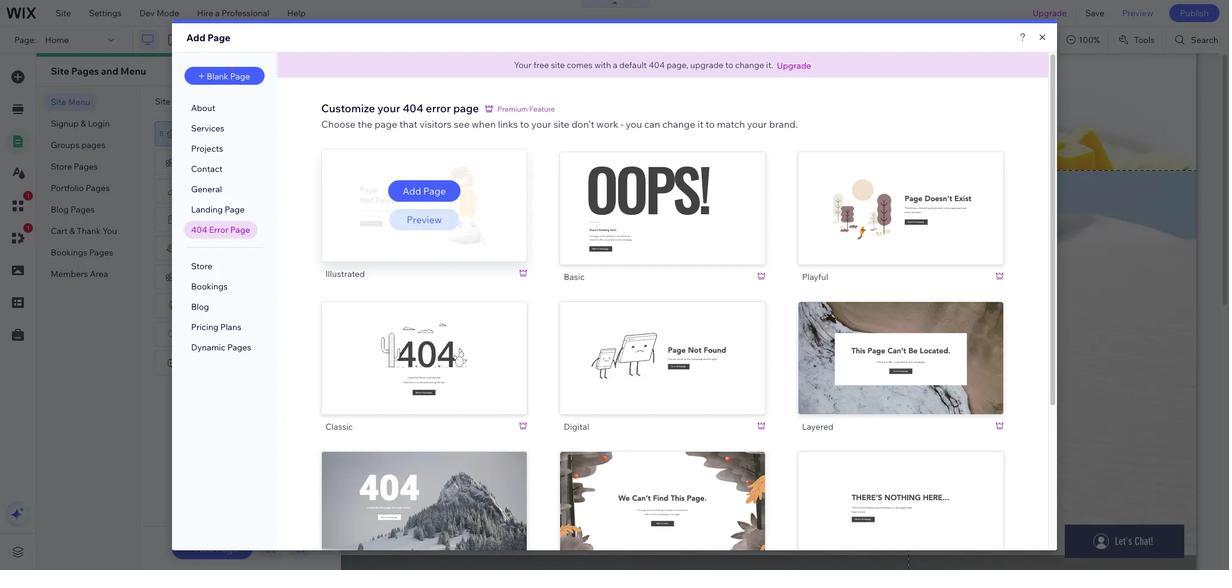 Task type: locate. For each thing, give the bounding box(es) containing it.
site right free
[[551, 60, 565, 71]]

search for search results
[[182, 329, 209, 340]]

pages for blog
[[71, 204, 95, 215]]

404 left page,
[[649, 60, 665, 71]]

a inside the your free site comes with a default 404 page, upgrade to change it. upgrade
[[613, 60, 618, 71]]

store down forum
[[191, 261, 212, 272]]

1 vertical spatial a
[[613, 60, 618, 71]]

100% button
[[1060, 27, 1109, 53]]

menu up services
[[172, 96, 195, 107]]

0 vertical spatial bookings
[[51, 247, 87, 258]]

portfolio up blog pages
[[51, 183, 84, 194]]

menu up signup & login
[[68, 97, 90, 108]]

pages
[[81, 140, 105, 151]]

0 horizontal spatial upgrade
[[777, 60, 811, 71]]

page right the
[[375, 119, 397, 130]]

site left about on the top left
[[155, 96, 170, 107]]

a right hire
[[215, 8, 220, 19]]

members down bookings pages
[[51, 269, 88, 280]]

2 horizontal spatial menu
[[172, 96, 195, 107]]

feature
[[529, 105, 555, 114]]

customize your 404 error page
[[321, 102, 479, 116]]

portfolio up forum
[[182, 214, 215, 225]]

page up see
[[453, 102, 479, 116]]

1 vertical spatial 404
[[403, 102, 423, 116]]

pages up portfolio pages
[[74, 161, 98, 172]]

store for store
[[191, 261, 212, 272]]

1 horizontal spatial &
[[81, 118, 86, 129]]

professional
[[222, 8, 269, 19]]

search results
[[182, 329, 240, 340]]

0 vertical spatial store
[[51, 161, 72, 172]]

plans
[[220, 322, 241, 333]]

classic
[[326, 422, 353, 433]]

1 horizontal spatial store
[[191, 261, 212, 272]]

groups down projects
[[178, 157, 207, 168]]

projects
[[191, 144, 223, 154]]

blog pages
[[51, 204, 95, 215]]

choose
[[321, 119, 356, 130]]

members area
[[51, 269, 108, 280]]

&
[[81, 118, 86, 129], [70, 226, 75, 237]]

blog
[[51, 204, 69, 215], [182, 300, 200, 311], [191, 302, 209, 313]]

signup
[[51, 118, 79, 129]]

1 vertical spatial groups
[[178, 157, 207, 168]]

free
[[534, 60, 549, 71]]

site
[[56, 8, 71, 19], [51, 65, 69, 77], [155, 96, 170, 107], [51, 97, 66, 108]]

1 horizontal spatial 404
[[403, 102, 423, 116]]

2 horizontal spatial your
[[747, 119, 767, 130]]

thank
[[77, 226, 101, 237]]

links
[[498, 119, 518, 130]]

area
[[90, 269, 108, 280]]

search
[[1191, 35, 1219, 45], [182, 329, 209, 340]]

home
[[45, 35, 69, 45], [182, 128, 206, 139]]

pages
[[71, 65, 99, 77], [74, 161, 98, 172], [86, 183, 110, 194], [71, 204, 95, 215], [89, 247, 113, 258], [227, 343, 251, 353]]

& right cart
[[70, 226, 75, 237]]

to right it
[[706, 119, 715, 130]]

pages down store pages
[[86, 183, 110, 194]]

bookings
[[51, 247, 87, 258], [191, 282, 228, 292]]

1 vertical spatial page
[[375, 119, 397, 130]]

add page
[[186, 32, 231, 44], [403, 185, 446, 197], [641, 188, 684, 200], [879, 188, 923, 200], [403, 338, 446, 350], [641, 338, 684, 350], [879, 338, 923, 350], [403, 488, 446, 500], [641, 488, 684, 500], [879, 488, 923, 500], [195, 543, 238, 555]]

portfolio pages
[[51, 183, 110, 194]]

menu right and
[[121, 65, 146, 77]]

404 error page
[[191, 225, 250, 236]]

1 vertical spatial home
[[182, 128, 206, 139]]

members down forum
[[178, 272, 215, 283]]

change
[[735, 60, 764, 71], [662, 119, 695, 130]]

0 vertical spatial upgrade
[[1033, 8, 1067, 19]]

your free site comes with a default 404 page, upgrade to change it. upgrade
[[514, 60, 811, 71]]

1 vertical spatial &
[[70, 226, 75, 237]]

0 horizontal spatial home
[[45, 35, 69, 45]]

bookings down cart
[[51, 247, 87, 258]]

don't
[[572, 119, 594, 130]]

pages down results
[[227, 343, 251, 353]]

home up site pages and menu
[[45, 35, 69, 45]]

store down groups pages
[[51, 161, 72, 172]]

2 horizontal spatial 404
[[649, 60, 665, 71]]

site
[[551, 60, 565, 71], [554, 119, 570, 130]]

error
[[426, 102, 451, 116]]

portfolio for portfolio pages
[[51, 183, 84, 194]]

404 up 'that'
[[403, 102, 423, 116]]

0 vertical spatial groups
[[51, 140, 80, 151]]

0 horizontal spatial search
[[182, 329, 209, 340]]

add
[[186, 32, 205, 44], [313, 97, 327, 106], [403, 185, 421, 197], [641, 188, 660, 200], [879, 188, 898, 200], [403, 338, 421, 350], [641, 338, 660, 350], [879, 338, 898, 350], [403, 488, 421, 500], [641, 488, 660, 500], [879, 488, 898, 500], [195, 543, 214, 555]]

change inside the your free site comes with a default 404 page, upgrade to change it. upgrade
[[735, 60, 764, 71]]

2 vertical spatial 404
[[191, 225, 207, 236]]

upgrade inside the your free site comes with a default 404 page, upgrade to change it. upgrade
[[777, 60, 811, 71]]

bookings up pricing
[[191, 282, 228, 292]]

0 horizontal spatial change
[[662, 119, 695, 130]]

0 vertical spatial a
[[215, 8, 220, 19]]

hire a professional
[[197, 8, 269, 19]]

0 vertical spatial site
[[551, 60, 565, 71]]

your right "match"
[[747, 119, 767, 130]]

0 horizontal spatial page
[[375, 119, 397, 130]]

bookings for bookings pages
[[51, 247, 87, 258]]

site left don't
[[554, 119, 570, 130]]

search inside button
[[1191, 35, 1219, 45]]

0 horizontal spatial portfolio
[[51, 183, 84, 194]]

1 horizontal spatial to
[[706, 119, 715, 130]]

page
[[208, 32, 231, 44], [230, 71, 250, 82], [423, 185, 446, 197], [662, 188, 684, 200], [900, 188, 923, 200], [225, 205, 245, 215], [230, 225, 250, 236], [423, 338, 446, 350], [662, 338, 684, 350], [900, 338, 923, 350], [423, 488, 446, 500], [662, 488, 684, 500], [900, 488, 923, 500], [216, 543, 238, 555]]

publish
[[1180, 8, 1209, 19]]

upgrade up 100% button
[[1033, 8, 1067, 19]]

0 horizontal spatial store
[[51, 161, 72, 172]]

and
[[101, 65, 118, 77]]

groups for groups pages
[[51, 140, 80, 151]]

menu
[[121, 65, 146, 77], [172, 96, 195, 107], [68, 97, 90, 108]]

home up projects
[[182, 128, 206, 139]]

can
[[644, 119, 660, 130]]

pages for store
[[74, 161, 98, 172]]

pages up the area
[[89, 247, 113, 258]]

site menu up 'signup'
[[51, 97, 90, 108]]

a right with
[[613, 60, 618, 71]]

0 horizontal spatial site menu
[[51, 97, 90, 108]]

1 horizontal spatial change
[[735, 60, 764, 71]]

& left 'login'
[[81, 118, 86, 129]]

pages up cart & thank you in the top left of the page
[[71, 204, 95, 215]]

pages left and
[[71, 65, 99, 77]]

0 vertical spatial &
[[81, 118, 86, 129]]

1 vertical spatial upgrade
[[777, 60, 811, 71]]

preview
[[1123, 8, 1153, 19], [407, 214, 442, 226], [883, 217, 919, 229], [407, 367, 442, 379], [645, 367, 680, 379], [883, 367, 919, 379], [407, 517, 442, 529], [645, 517, 680, 529]]

1 vertical spatial store
[[191, 261, 212, 272]]

1 vertical spatial search
[[182, 329, 209, 340]]

results
[[211, 329, 240, 340]]

preview button
[[1114, 0, 1162, 26], [389, 209, 459, 231], [866, 212, 936, 234], [389, 362, 459, 384], [628, 362, 698, 384], [866, 362, 936, 384], [389, 512, 459, 534], [628, 512, 698, 534]]

1 horizontal spatial bookings
[[191, 282, 228, 292]]

members
[[51, 269, 88, 280], [178, 272, 215, 283]]

to down "premium feature"
[[520, 119, 529, 130]]

your down feature
[[531, 119, 551, 130]]

site menu up services
[[155, 96, 195, 107]]

page inside button
[[230, 71, 250, 82]]

1 horizontal spatial search
[[1191, 35, 1219, 45]]

0 horizontal spatial &
[[70, 226, 75, 237]]

2 horizontal spatial to
[[725, 60, 733, 71]]

groups pages
[[51, 140, 105, 151]]

1 horizontal spatial a
[[613, 60, 618, 71]]

betweenimagination.com
[[219, 35, 319, 45]]

1 vertical spatial bookings
[[191, 282, 228, 292]]

groups down 'signup'
[[51, 140, 80, 151]]

change left it.
[[735, 60, 764, 71]]

store
[[51, 161, 72, 172], [191, 261, 212, 272]]

1 horizontal spatial home
[[182, 128, 206, 139]]

upgrade right it.
[[777, 60, 811, 71]]

0 vertical spatial change
[[735, 60, 764, 71]]

search up dynamic
[[182, 329, 209, 340]]

404
[[649, 60, 665, 71], [403, 102, 423, 116], [191, 225, 207, 236]]

to
[[725, 60, 733, 71], [520, 119, 529, 130], [706, 119, 715, 130]]

search button
[[1166, 27, 1229, 53]]

0 horizontal spatial to
[[520, 119, 529, 130]]

dynamic pages
[[191, 343, 251, 353]]

your up 'that'
[[378, 102, 400, 116]]

0 horizontal spatial groups
[[51, 140, 80, 151]]

404 up forum
[[191, 225, 207, 236]]

add page button
[[388, 181, 460, 202], [627, 184, 699, 205], [865, 184, 937, 205], [388, 334, 460, 355], [627, 334, 699, 355], [865, 334, 937, 355], [388, 483, 460, 505], [627, 483, 699, 505], [865, 483, 937, 505], [172, 538, 253, 560]]

tools button
[[1109, 27, 1166, 53]]

dev
[[139, 8, 155, 19]]

1 horizontal spatial menu
[[121, 65, 146, 77]]

landing page
[[191, 205, 245, 215]]

1 horizontal spatial page
[[453, 102, 479, 116]]

a
[[215, 8, 220, 19], [613, 60, 618, 71]]

your
[[378, 102, 400, 116], [531, 119, 551, 130], [747, 119, 767, 130]]

digital
[[564, 422, 589, 433]]

0 vertical spatial 404
[[649, 60, 665, 71]]

1 horizontal spatial groups
[[178, 157, 207, 168]]

1 horizontal spatial members
[[178, 272, 215, 283]]

illustrated
[[326, 269, 365, 280]]

login
[[88, 118, 110, 129]]

brand.
[[769, 119, 798, 130]]

1 vertical spatial portfolio
[[182, 214, 215, 225]]

change left it
[[662, 119, 695, 130]]

0 horizontal spatial members
[[51, 269, 88, 280]]

0 vertical spatial portfolio
[[51, 183, 84, 194]]

page
[[453, 102, 479, 116], [375, 119, 397, 130]]

0 horizontal spatial 404
[[191, 225, 207, 236]]

to right upgrade
[[725, 60, 733, 71]]

customize
[[321, 102, 375, 116]]

site inside the your free site comes with a default 404 page, upgrade to change it. upgrade
[[551, 60, 565, 71]]

0 vertical spatial search
[[1191, 35, 1219, 45]]

1 horizontal spatial portfolio
[[182, 214, 215, 225]]

upgrade
[[1033, 8, 1067, 19], [777, 60, 811, 71]]

you
[[626, 119, 642, 130]]

portfolio for portfolio
[[182, 214, 215, 225]]

the
[[358, 119, 372, 130]]

0 horizontal spatial bookings
[[51, 247, 87, 258]]

search down publish
[[1191, 35, 1219, 45]]



Task type: describe. For each thing, give the bounding box(es) containing it.
pages for site
[[71, 65, 99, 77]]

1 horizontal spatial site menu
[[155, 96, 195, 107]]

page,
[[667, 60, 689, 71]]

when
[[472, 119, 496, 130]]

settings
[[89, 8, 122, 19]]

publish button
[[1169, 4, 1220, 22]]

dev mode
[[139, 8, 179, 19]]

default
[[619, 60, 647, 71]]

shop
[[182, 186, 203, 197]]

site up 'signup'
[[51, 97, 66, 108]]

pages for bookings
[[89, 247, 113, 258]]

about
[[191, 103, 215, 114]]

1 vertical spatial site
[[554, 119, 570, 130]]

see
[[454, 119, 470, 130]]

your
[[514, 60, 532, 71]]

services
[[191, 123, 224, 134]]

to inside the your free site comes with a default 404 page, upgrade to change it. upgrade
[[725, 60, 733, 71]]

1 horizontal spatial your
[[531, 119, 551, 130]]

& for cart
[[70, 226, 75, 237]]

upgrade
[[690, 60, 724, 71]]

blank page button
[[185, 67, 265, 85]]

0 horizontal spatial a
[[215, 8, 220, 19]]

blank page
[[207, 71, 250, 82]]

pages for dynamic
[[227, 343, 251, 353]]

site pages and menu
[[51, 65, 146, 77]]

pricing
[[191, 322, 218, 333]]

it
[[698, 119, 704, 130]]

with
[[595, 60, 611, 71]]

that
[[399, 119, 418, 130]]

bookings for bookings
[[191, 282, 228, 292]]

site left and
[[51, 65, 69, 77]]

1 horizontal spatial upgrade
[[1033, 8, 1067, 19]]

0 horizontal spatial your
[[378, 102, 400, 116]]

signup & login
[[51, 118, 110, 129]]

help
[[287, 8, 306, 19]]

store for store pages
[[51, 161, 72, 172]]

1 vertical spatial change
[[662, 119, 695, 130]]

tools
[[1134, 35, 1155, 45]]

site left settings at the top of page
[[56, 8, 71, 19]]

pages for portfolio
[[86, 183, 110, 194]]

choose the page that visitors see when links to your site don't work - you can change it to match your brand.
[[321, 119, 798, 130]]

premium
[[498, 105, 528, 114]]

search for search
[[1191, 35, 1219, 45]]

-
[[621, 119, 624, 130]]

forum
[[182, 243, 207, 254]]

upgrade button
[[777, 60, 811, 71]]

members for members
[[178, 272, 215, 283]]

save button
[[1077, 0, 1114, 26]]

save
[[1086, 8, 1105, 19]]

basic
[[564, 272, 585, 283]]

cart
[[51, 226, 68, 237]]

hire
[[197, 8, 213, 19]]

you
[[103, 226, 117, 237]]

playful
[[802, 272, 828, 283]]

groups for groups
[[178, 157, 207, 168]]

it.
[[766, 60, 773, 71]]

contact
[[191, 164, 222, 175]]

premium feature
[[498, 105, 555, 114]]

0 horizontal spatial menu
[[68, 97, 90, 108]]

general
[[191, 184, 222, 195]]

layered
[[802, 422, 834, 433]]

0 vertical spatial page
[[453, 102, 479, 116]]

mode
[[157, 8, 179, 19]]

cart & thank you
[[51, 226, 117, 237]]

404 inside the your free site comes with a default 404 page, upgrade to change it. upgrade
[[649, 60, 665, 71]]

visitors
[[420, 119, 452, 130]]

work
[[597, 119, 618, 130]]

landing
[[191, 205, 223, 215]]

match
[[717, 119, 745, 130]]

& for signup
[[81, 118, 86, 129]]

dynamic
[[191, 343, 225, 353]]

blank
[[207, 71, 228, 82]]

members for members area
[[51, 269, 88, 280]]

0 vertical spatial home
[[45, 35, 69, 45]]

100%
[[1079, 35, 1100, 45]]

comes
[[567, 60, 593, 71]]

store pages
[[51, 161, 98, 172]]

pricing plans
[[191, 322, 241, 333]]

bookings pages
[[51, 247, 113, 258]]

error
[[209, 225, 228, 236]]



Task type: vqa. For each thing, say whether or not it's contained in the screenshot.
right Search "BUTTON"
no



